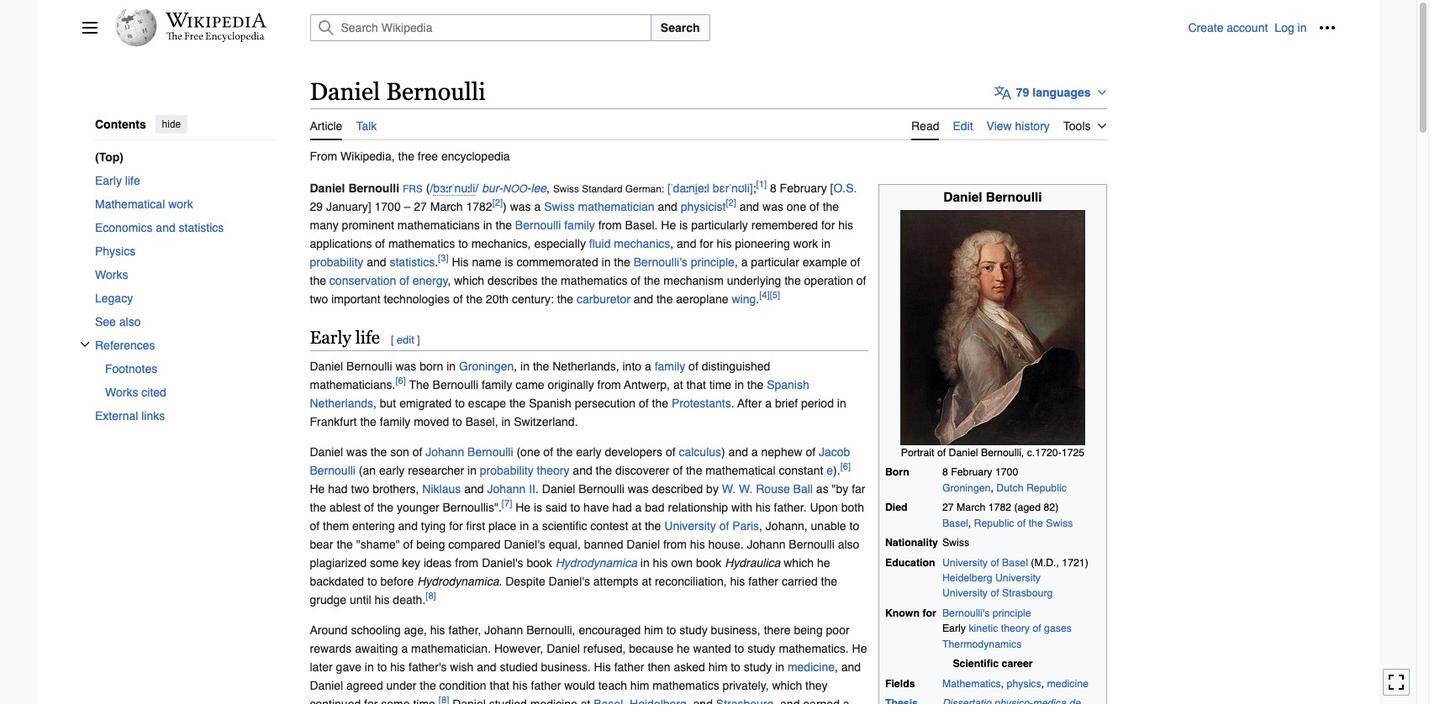 Task type: vqa. For each thing, say whether or not it's contained in the screenshot.
main content
no



Task type: locate. For each thing, give the bounding box(es) containing it.
1 horizontal spatial book
[[696, 556, 722, 570]]

early life link
[[95, 169, 276, 192]]

.
[[435, 255, 438, 269], [756, 292, 760, 306], [732, 397, 735, 410], [536, 482, 539, 496], [499, 575, 502, 588]]

of down 'antwerp,'
[[639, 397, 649, 410]]

the
[[398, 149, 415, 163], [823, 200, 840, 213], [496, 218, 512, 232], [614, 255, 631, 269], [310, 274, 326, 287], [541, 274, 558, 287], [644, 274, 661, 287], [785, 274, 801, 287], [466, 292, 483, 306], [557, 292, 574, 306], [657, 292, 673, 306], [533, 360, 550, 373], [748, 378, 764, 392], [510, 397, 526, 410], [652, 397, 669, 410], [360, 415, 377, 429], [371, 445, 387, 459], [557, 445, 573, 459], [596, 464, 612, 477], [686, 464, 703, 477], [310, 501, 326, 514], [377, 501, 394, 514], [1029, 518, 1044, 530], [645, 519, 661, 533], [337, 538, 353, 551], [821, 575, 838, 588], [420, 679, 436, 693]]

basel for ,
[[943, 518, 969, 530]]

b
[[433, 181, 440, 195]]

0 vertical spatial bernoulli's
[[634, 255, 688, 269]]

1 vertical spatial principle
[[993, 608, 1032, 620]]

daniel bernoulli element
[[310, 140, 1107, 705]]

[5] link
[[770, 289, 781, 301]]

swiss
[[553, 183, 579, 195], [544, 200, 575, 213], [1047, 518, 1074, 530], [943, 538, 970, 549]]

basel link
[[943, 518, 969, 530]]

bernoulli's inside nationality swiss education university of basel (m.d., 1721) heidelberg university university of strasbourg known for bernoulli's principle early kinetic theory of gases thermodynamics scientific career
[[943, 608, 990, 620]]

a left scientific
[[532, 519, 539, 533]]

swiss inside ; [1] 8 february [ o.s. 29 january] 1700 – 27 march 1782 [2] ) was a swiss mathematician and physicist [2]
[[544, 200, 575, 213]]

theory up he had two brothers, niklaus and johann ii . daniel bernoulli was described by w. w. rouse ball
[[537, 464, 570, 477]]

1 horizontal spatial basel
[[1003, 557, 1029, 569]]

0 horizontal spatial hydrodynamica
[[417, 575, 499, 588]]

daniel's down hydrodynamica link at the left
[[549, 575, 590, 588]]

march down ɜːr
[[430, 200, 463, 213]]

wing
[[732, 292, 756, 306]]

1782 inside ; [1] 8 february [ o.s. 29 january] 1700 – 27 march 1782 [2] ) was a swiss mathematician and physicist [2]
[[466, 200, 493, 213]]

principle up mechanism
[[691, 255, 735, 269]]

poor
[[826, 624, 850, 637]]

of left gases
[[1033, 624, 1042, 635]]

. after a brief period in frankfurt the family moved to basel, in switzerland.
[[310, 397, 847, 429]]

0 horizontal spatial theory
[[537, 464, 570, 477]]

[8] link
[[426, 590, 436, 602]]

daniel up article link
[[310, 78, 380, 105]]

. down the probability theory 'link'
[[536, 482, 539, 496]]

0 vertical spatial which
[[454, 274, 485, 287]]

w.
[[722, 482, 736, 496], [739, 482, 753, 496]]

1 vertical spatial him
[[709, 661, 728, 674]]

0 vertical spatial principle
[[691, 255, 735, 269]]

1 vertical spatial probability
[[480, 464, 534, 477]]

1 horizontal spatial early
[[310, 328, 351, 348]]

which left they
[[773, 679, 803, 693]]

mathematics
[[389, 237, 455, 250], [561, 274, 628, 287], [653, 679, 720, 693]]

the inside he is said to have had a bad relationship with his father. upon both of them entering and tying for first place in a scientific contest at the
[[645, 519, 661, 533]]

at down the family link
[[674, 378, 683, 392]]

1 vertical spatial father
[[615, 661, 645, 674]]

, and daniel agreed under the condition that his father would teach him mathematics privately, which they continued for some time.
[[310, 661, 861, 705]]

physicist link
[[681, 200, 726, 213]]

he
[[661, 218, 676, 232], [310, 482, 325, 496], [516, 501, 531, 514], [853, 642, 868, 656]]

1 horizontal spatial medicine
[[1048, 679, 1089, 690]]

"shame"
[[356, 538, 400, 551]]

1 horizontal spatial life
[[356, 328, 380, 348]]

[2] down bɛrˈnʊli]
[[726, 197, 737, 209]]

netherlands,
[[553, 360, 620, 373]]

carried
[[782, 575, 818, 588]]

1 horizontal spatial father
[[615, 661, 645, 674]]

tools
[[1064, 119, 1091, 133]]

, inside , a particular example of the
[[735, 255, 738, 269]]

basel,
[[466, 415, 498, 429]]

1 vertical spatial is
[[505, 255, 514, 269]]

to inside , johann, unable to bear the "shame" of being compared daniel's equal, banned daniel from his house. johann bernoulli also plagiarized some key ideas from daniel's book
[[850, 519, 860, 533]]

for inside , and daniel agreed under the condition that his father would teach him mathematics privately, which they continued for some time.
[[364, 698, 378, 705]]

and down "[ˈdaːni̯eːl"
[[658, 200, 678, 213]]

2 vertical spatial which
[[773, 679, 803, 693]]

march inside '27 march 1782 (aged 82) basel , republic of the swiss'
[[957, 502, 986, 514]]

1 vertical spatial 27
[[943, 502, 954, 514]]

frs link
[[403, 183, 423, 195]]

for down particularly
[[700, 237, 714, 250]]

(top) link
[[95, 145, 290, 169]]

bernoulli's down mechanics
[[634, 255, 688, 269]]

[6] right e at the right bottom
[[841, 461, 851, 473]]

statistics inside fluid mechanics , and for his pioneering work in probability and statistics . [3] his name is commemorated in the bernoulli's principle
[[390, 255, 435, 269]]

,
[[547, 181, 550, 195], [671, 237, 674, 250], [735, 255, 738, 269], [448, 274, 451, 287], [514, 360, 517, 373], [373, 397, 377, 410], [991, 483, 994, 494], [969, 518, 972, 530], [760, 519, 763, 533], [835, 661, 838, 674], [1002, 679, 1004, 690], [1042, 679, 1045, 690]]

1 horizontal spatial [2] link
[[726, 197, 737, 209]]

to down business,
[[735, 642, 745, 656]]

from down mathematician link
[[599, 218, 622, 232]]

1 vertical spatial 8
[[943, 467, 949, 479]]

march inside ; [1] 8 february [ o.s. 29 january] 1700 – 27 march 1782 [2] ) was a swiss mathematician and physicist [2]
[[430, 200, 463, 213]]

, johann, unable to bear the "shame" of being compared daniel's equal, banned daniel from his house. johann bernoulli also plagiarized some key ideas from daniel's book
[[310, 519, 860, 570]]

/ right l
[[476, 181, 479, 195]]

, inside 8 february 1700 groningen , dutch republic
[[991, 483, 994, 494]]

the up them
[[310, 501, 326, 514]]

swiss link
[[544, 200, 575, 213]]

0 horizontal spatial statistics
[[178, 221, 224, 234]]

1 horizontal spatial medicine link
[[1048, 679, 1089, 690]]

1 / from the left
[[430, 181, 433, 195]]

the inside fluid mechanics , and for his pioneering work in probability and statistics . [3] his name is commemorated in the bernoulli's principle
[[614, 255, 631, 269]]

then
[[648, 661, 671, 674]]

1 vertical spatial spanish
[[529, 397, 572, 410]]

0 vertical spatial 8
[[770, 181, 777, 195]]

1 horizontal spatial his
[[594, 661, 611, 674]]

daniel bernoulli for life
[[944, 190, 1043, 205]]

daniel up continued
[[310, 679, 343, 693]]

some down under
[[381, 698, 410, 705]]

in right place on the left bottom of page
[[520, 519, 529, 533]]

the inside , a particular example of the
[[310, 274, 326, 287]]

hydrodynamica link
[[556, 556, 638, 570]]

of up the heidelberg university link
[[991, 557, 1000, 569]]

1 horizontal spatial mathematics
[[561, 274, 628, 287]]

probability inside fluid mechanics , and for his pioneering work in probability and statistics . [3] his name is commemorated in the bernoulli's principle
[[310, 255, 364, 269]]

2 vertical spatial him
[[631, 679, 650, 693]]

johann inside , johann, unable to bear the "shame" of being compared daniel's equal, banned daniel from his house. johann bernoulli also plagiarized some key ideas from daniel's book
[[747, 538, 786, 551]]

0 vertical spatial work
[[168, 197, 193, 211]]

being up mathematics.
[[794, 624, 823, 637]]

basel up university of basel link
[[943, 518, 969, 530]]

1 horizontal spatial 27
[[943, 502, 954, 514]]

medicine link right physics
[[1048, 679, 1089, 690]]

. inside . after a brief period in frankfurt the family moved to basel, in switzerland.
[[732, 397, 735, 410]]

principle
[[691, 255, 735, 269], [993, 608, 1032, 620]]

some inside , johann, unable to bear the "shame" of being compared daniel's equal, banned daniel from his house. johann bernoulli also plagiarized some key ideas from daniel's book
[[370, 556, 399, 570]]

0 vertical spatial theory
[[537, 464, 570, 477]]

Search Wikipedia search field
[[310, 14, 652, 41]]

to inside he is said to have had a bad relationship with his father. upon both of them entering and tying for first place in a scientific contest at the
[[571, 501, 581, 514]]

two inside , which describes the mathematics of the mechanism underlying the operation of two important technologies of the 20th century: the
[[310, 292, 328, 306]]

groningen link down february
[[943, 483, 991, 494]]

calculus link
[[679, 445, 722, 459]]

0 horizontal spatial [6]
[[396, 375, 406, 387]]

for inside from basel. he is particularly remembered for his applications of mathematics to mechanics, especially
[[822, 218, 836, 232]]

0 horizontal spatial also
[[119, 315, 140, 328]]

1782 down 'i'
[[466, 200, 493, 213]]

1 horizontal spatial had
[[613, 501, 632, 514]]

that down the studied
[[490, 679, 510, 693]]

nationality swiss education university of basel (m.d., 1721) heidelberg university university of strasbourg known for bernoulli's principle early kinetic theory of gases thermodynamics scientific career
[[886, 538, 1089, 671]]

after
[[738, 397, 762, 410]]

0 horizontal spatial early
[[379, 464, 405, 477]]

2 vertical spatial father
[[531, 679, 561, 693]]

0 vertical spatial probability
[[310, 255, 364, 269]]

and down "mathematical work" link
[[155, 221, 175, 234]]

of inside from basel. he is particularly remembered for his applications of mathematics to mechanics, especially
[[375, 237, 385, 250]]

view history
[[987, 119, 1050, 133]]

his down hydraulica
[[730, 575, 746, 588]]

the down brothers,
[[377, 501, 394, 514]]

x small image
[[79, 339, 90, 349]]

2 / from the left
[[476, 181, 479, 195]]

basel inside '27 march 1782 (aged 82) basel , republic of the swiss'
[[943, 518, 969, 530]]

hydrodynamica down banned
[[556, 556, 638, 570]]

mechanism
[[664, 274, 724, 287]]

wish
[[450, 661, 474, 674]]

book up the despite at the left
[[527, 556, 552, 570]]

which up carried
[[784, 556, 814, 570]]

as "by far the ablest of the younger bernoullis".
[[310, 482, 866, 514]]

(an
[[359, 464, 376, 477]]

mathematical work link
[[95, 192, 276, 216]]

daniel up mathematicians.
[[310, 360, 343, 373]]

in inside (an early researcher in probability theory and the discoverer of the mathematical constant e ). [6]
[[468, 464, 477, 477]]

his down particularly
[[717, 237, 732, 250]]

edit link
[[397, 334, 415, 346]]

1 [2] link from the left
[[493, 197, 503, 209]]

in inside he is said to have had a bad relationship with his father. upon both of them entering and tying for first place in a scientific contest at the
[[520, 519, 529, 533]]

the up time.
[[420, 679, 436, 693]]

family inside . after a brief period in frankfurt the family moved to basel, in switzerland.
[[380, 415, 411, 429]]

0 vertical spatial father
[[749, 575, 779, 588]]

bernoulli inside , johann, unable to bear the "shame" of being compared daniel's equal, banned daniel from his house. johann bernoulli also plagiarized some key ideas from daniel's book
[[789, 538, 835, 551]]

thermodynamics
[[943, 639, 1022, 651]]

0 vertical spatial spanish
[[767, 378, 810, 392]]

2 book from the left
[[696, 556, 722, 570]]

father inside . despite daniel's attempts at reconciliation, his father carried the grudge until his death.
[[749, 575, 779, 588]]

hydrodynamica for hydrodynamica in his own book hydraulica
[[556, 556, 638, 570]]

daniel inside , and daniel agreed under the condition that his father would teach him mathematics privately, which they continued for some time.
[[310, 679, 343, 693]]

0 vertical spatial 1782
[[466, 200, 493, 213]]

0 vertical spatial groningen
[[459, 360, 514, 373]]

him down 'then'
[[631, 679, 650, 693]]

works up legacy
[[95, 268, 128, 281]]

account
[[1227, 21, 1269, 34]]

in inside [6] the bernoulli family came originally from antwerp, at that time in the
[[735, 378, 744, 392]]

1 vertical spatial bernoulli's
[[943, 608, 990, 620]]

hydrodynamica
[[556, 556, 638, 570], [417, 575, 499, 588]]

0 vertical spatial some
[[370, 556, 399, 570]]

1 vertical spatial bernoulli's principle link
[[943, 608, 1032, 620]]

[8]
[[426, 590, 436, 602]]

daniel bernoulli inside 'element'
[[944, 190, 1043, 205]]

0 horizontal spatial is
[[505, 255, 514, 269]]

, inside , johann, unable to bear the "shame" of being compared daniel's equal, banned daniel from his house. johann bernoulli also plagiarized some key ideas from daniel's book
[[760, 519, 763, 533]]

, right -
[[547, 181, 550, 195]]

and inside and was one of the many prominent mathematicians in the
[[740, 200, 760, 213]]

mathematics inside from basel. he is particularly remembered for his applications of mathematics to mechanics, especially
[[389, 237, 455, 250]]

[6] inside [6] the bernoulli family came originally from antwerp, at that time in the
[[396, 375, 406, 387]]

1 horizontal spatial probability
[[480, 464, 534, 477]]

0 horizontal spatial probability
[[310, 255, 364, 269]]

two down '(an'
[[351, 482, 370, 496]]

0 vertical spatial 27
[[414, 200, 427, 213]]

0 horizontal spatial [2]
[[493, 197, 503, 209]]

he inside from basel. he is particularly remembered for his applications of mathematics to mechanics, especially
[[661, 218, 676, 232]]

was
[[510, 200, 531, 213], [763, 200, 784, 213], [396, 360, 417, 373], [347, 445, 368, 459], [628, 482, 649, 496]]

scientific
[[542, 519, 587, 533]]

republic
[[1027, 483, 1067, 494], [975, 518, 1015, 530]]

1 horizontal spatial work
[[794, 237, 819, 250]]

work down 'early life' link
[[168, 197, 193, 211]]

place
[[489, 519, 517, 533]]

also
[[119, 315, 140, 328], [838, 538, 860, 551]]

1 vertical spatial he
[[677, 642, 690, 656]]

[6] link right e at the right bottom
[[841, 461, 851, 473]]

1 book from the left
[[527, 556, 552, 570]]

1 vertical spatial bernoulli,
[[527, 624, 576, 637]]

statistics down "mathematical work" link
[[178, 221, 224, 234]]

0 horizontal spatial bernoulli,
[[527, 624, 576, 637]]

0 vertical spatial two
[[310, 292, 328, 306]]

bernoulli down born
[[433, 378, 479, 392]]

he inside around schooling age, his father, johann bernoulli, encouraged him to study business, there being poor rewards awaiting a mathematician. however, daniel refused, because he wanted to study mathematics. he later gave in to his father's wish and studied business. his father then asked him to study in
[[677, 642, 690, 656]]

and inside ; [1] 8 february [ o.s. 29 january] 1700 – 27 march 1782 [2] ) was a swiss mathematician and physicist [2]
[[658, 200, 678, 213]]

1 vertical spatial statistics
[[390, 255, 435, 269]]

daniel's down place on the left bottom of page
[[504, 538, 546, 551]]

is inside he is said to have had a bad relationship with his father. upon both of them entering and tying for first place in a scientific contest at the
[[534, 501, 543, 514]]

a left the brief
[[766, 397, 772, 410]]

[7]
[[502, 498, 512, 510]]

the right carried
[[821, 575, 838, 588]]

basel up the heidelberg university link
[[1003, 557, 1029, 569]]

0 vertical spatial hydrodynamica
[[556, 556, 638, 570]]

edit
[[397, 334, 415, 346]]

the down switzerland.
[[557, 445, 573, 459]]

to up until
[[368, 575, 377, 588]]

to inside from basel. he is particularly remembered for his applications of mathematics to mechanics, especially
[[459, 237, 468, 250]]

0 horizontal spatial 1782
[[466, 200, 493, 213]]

groningen up escape
[[459, 360, 514, 373]]

the left '20th'
[[466, 292, 483, 306]]

a
[[534, 200, 541, 213], [742, 255, 748, 269], [645, 360, 652, 373], [766, 397, 772, 410], [752, 445, 758, 459], [636, 501, 642, 514], [532, 519, 539, 533], [402, 642, 408, 656]]

[2] down bur-
[[493, 197, 503, 209]]

1 vertical spatial daniel's
[[482, 556, 524, 570]]

equal,
[[549, 538, 581, 551]]

and inside carburetor and the aeroplane wing . [4] [5]
[[634, 292, 654, 306]]

1 horizontal spatial [6]
[[841, 461, 851, 473]]

early
[[95, 174, 121, 187], [310, 328, 351, 348], [943, 624, 966, 635]]

father.
[[774, 501, 807, 514]]

bernoulli family
[[515, 218, 595, 232]]

backdated
[[310, 575, 364, 588]]

at down hydrodynamica in his own book hydraulica
[[642, 575, 652, 588]]

2 [2] link from the left
[[726, 197, 737, 209]]

book down "house."
[[696, 556, 722, 570]]

bɛrˈnʊli]
[[713, 181, 753, 195]]

energy
[[413, 274, 448, 287]]

1 vertical spatial that
[[490, 679, 510, 693]]

groningen down february
[[943, 483, 991, 494]]

daniel was the son of johann bernoulli (one of the early developers of calculus ) and a nephew of
[[310, 445, 819, 459]]

swiss down basel link
[[943, 538, 970, 549]]

1 horizontal spatial march
[[957, 502, 986, 514]]

0 vertical spatial medicine
[[788, 661, 835, 674]]

of up bear
[[310, 519, 320, 533]]

born
[[886, 467, 910, 479]]

w. w. rouse ball link
[[722, 482, 813, 496]]

1 horizontal spatial bernoulli's
[[943, 608, 990, 620]]

father
[[749, 575, 779, 588], [615, 661, 645, 674], [531, 679, 561, 693]]

1 vertical spatial his
[[594, 661, 611, 674]]

business,
[[711, 624, 761, 637]]

bernoulli inside [6] the bernoulli family came originally from antwerp, at that time in the
[[433, 378, 479, 392]]

a inside . after a brief period in frankfurt the family moved to basel, in switzerland.
[[766, 397, 772, 410]]

thermodynamics link
[[943, 639, 1022, 651]]

0 vertical spatial medicine link
[[788, 661, 835, 674]]

the down mechanism
[[657, 292, 673, 306]]

daniel bernoulli main content
[[303, 76, 1336, 705]]

spanish up switzerland.
[[529, 397, 572, 410]]

daniel inside , johann, unable to bear the "shame" of being compared daniel's equal, banned daniel from his house. johann bernoulli also plagiarized some key ideas from daniel's book
[[627, 538, 660, 551]]

johann inside around schooling age, his father, johann bernoulli, encouraged him to study business, there being poor rewards awaiting a mathematician. however, daniel refused, because he wanted to study mathematics. he later gave in to his father's wish and studied business. his father then asked him to study in
[[485, 624, 523, 637]]

, down mathematics.
[[835, 661, 838, 674]]

with
[[732, 501, 753, 514]]

mathematicians
[[398, 218, 480, 232]]

he inside he is said to have had a bad relationship with his father. upon both of them entering and tying for first place in a scientific contest at the
[[516, 501, 531, 514]]

, inside fluid mechanics , and for his pioneering work in probability and statistics . [3] his name is commemorated in the bernoulli's principle
[[671, 237, 674, 250]]

groningen link up escape
[[459, 360, 514, 373]]

and down poor
[[842, 661, 861, 674]]

niklaus
[[423, 482, 461, 496]]

mathematics inside , which describes the mathematics of the mechanism underlying the operation of two important technologies of the 20th century: the
[[561, 274, 628, 287]]

. despite daniel's attempts at reconciliation, his father carried the grudge until his death.
[[310, 575, 838, 607]]

1 vertical spatial groningen
[[943, 483, 991, 494]]

works for works
[[95, 268, 128, 281]]

for left 'first'
[[449, 519, 463, 533]]

0 vertical spatial also
[[119, 315, 140, 328]]

some inside , and daniel agreed under the condition that his father would teach him mathematics privately, which they continued for some time.
[[381, 698, 410, 705]]

his inside fluid mechanics , and for his pioneering work in probability and statistics . [3] his name is commemorated in the bernoulli's principle
[[717, 237, 732, 250]]

at inside [6] the bernoulli family came originally from antwerp, at that time in the
[[674, 378, 683, 392]]

university of basel link
[[943, 557, 1029, 569]]

1 [2] from the left
[[493, 197, 503, 209]]

underlying
[[727, 274, 782, 287]]

the inside , and daniel agreed under the condition that his father would teach him mathematics privately, which they continued for some time.
[[420, 679, 436, 693]]

in down distinguished
[[735, 378, 744, 392]]

university of paris
[[665, 519, 760, 533]]

0 horizontal spatial march
[[430, 200, 463, 213]]

0 vertical spatial early
[[95, 174, 121, 187]]

from inside [6] the bernoulli family came originally from antwerp, at that time in the
[[598, 378, 621, 392]]

2 vertical spatial mathematics
[[653, 679, 720, 693]]

of inside he is said to have had a bad relationship with his father. upon both of them entering and tying for first place in a scientific contest at the
[[310, 519, 320, 533]]

0 vertical spatial mathematics
[[389, 237, 455, 250]]

and inside (an early researcher in probability theory and the discoverer of the mathematical constant e ). [6]
[[573, 464, 593, 477]]

works up external
[[105, 386, 138, 399]]

to down both
[[850, 519, 860, 533]]

0 horizontal spatial bernoulli's
[[634, 255, 688, 269]]

he inside the which he backdated to before
[[818, 556, 831, 570]]

daniel up the business.
[[547, 642, 580, 656]]

references link
[[95, 333, 276, 357]]

the down the netherlands
[[360, 415, 377, 429]]

1 vertical spatial groningen link
[[943, 483, 991, 494]]

0 horizontal spatial he
[[677, 642, 690, 656]]

republic up 82)
[[1027, 483, 1067, 494]]

fluid mechanics , and for his pioneering work in probability and statistics . [3] his name is commemorated in the bernoulli's principle
[[310, 237, 831, 269]]

1 vertical spatial basel
[[1003, 557, 1029, 569]]

o.s. link
[[834, 181, 857, 195]]

principle inside fluid mechanics , and for his pioneering work in probability and statistics . [3] his name is commemorated in the bernoulli's principle
[[691, 255, 735, 269]]

by
[[707, 482, 719, 496]]

0 horizontal spatial had
[[328, 482, 348, 496]]

0 horizontal spatial being
[[417, 538, 445, 551]]

27
[[414, 200, 427, 213], [943, 502, 954, 514]]

father down hydraulica
[[749, 575, 779, 588]]

1 vertical spatial some
[[381, 698, 410, 705]]

bernoulli up january] 1700
[[349, 181, 400, 195]]

1 vertical spatial work
[[794, 237, 819, 250]]

1 horizontal spatial he
[[818, 556, 831, 570]]

he inside around schooling age, his father, johann bernoulli, encouraged him to study business, there being poor rewards awaiting a mathematician. however, daniel refused, because he wanted to study mathematics. he later gave in to his father's wish and studied business. his father then asked him to study in
[[853, 642, 868, 656]]

0 horizontal spatial 27
[[414, 200, 427, 213]]

1 vertical spatial republic
[[975, 518, 1015, 530]]

2 [2] from the left
[[726, 197, 737, 209]]

is inside fluid mechanics , and for his pioneering work in probability and statistics . [3] his name is commemorated in the bernoulli's principle
[[505, 255, 514, 269]]

1 horizontal spatial [2]
[[726, 197, 737, 209]]

edit
[[953, 119, 974, 133]]

0 vertical spatial early life
[[95, 174, 140, 187]]

bernoulli's principle link up mechanism
[[634, 255, 735, 269]]

from down compared
[[455, 556, 479, 570]]

of up key
[[403, 538, 413, 551]]

log
[[1275, 21, 1295, 34]]

died
[[886, 502, 908, 514]]

early inside (an early researcher in probability theory and the discoverer of the mathematical constant e ). [6]
[[379, 464, 405, 477]]

of down (aged
[[1018, 518, 1026, 530]]

1 horizontal spatial early life
[[310, 328, 380, 348]]

read link
[[912, 109, 940, 140]]

unable
[[811, 519, 847, 533]]

8 inside 8 february 1700 groningen , dutch republic
[[943, 467, 949, 479]]

he up carried
[[818, 556, 831, 570]]

daniel down edit at top
[[944, 190, 983, 205]]

) inside ; [1] 8 february [ o.s. 29 january] 1700 – 27 march 1782 [2] ) was a swiss mathematician and physicist [2]
[[503, 200, 507, 213]]

1 vertical spatial which
[[784, 556, 814, 570]]

bernoulli, inside around schooling age, his father, johann bernoulli, encouraged him to study business, there being poor rewards awaiting a mathematician. however, daniel refused, because he wanted to study mathematics. he later gave in to his father's wish and studied business. his father then asked him to study in
[[527, 624, 576, 637]]

works cited
[[105, 386, 166, 399]]

. left [5]
[[756, 292, 760, 306]]

under
[[387, 679, 417, 693]]

his inside he is said to have had a bad relationship with his father. upon both of them entering and tying for first place in a scientific contest at the
[[756, 501, 771, 514]]

0 horizontal spatial )
[[503, 200, 507, 213]]

the down the bad
[[645, 519, 661, 533]]

to down awaiting
[[377, 661, 387, 674]]

e
[[827, 464, 834, 477]]

bernoulli's principle link
[[634, 255, 735, 269], [943, 608, 1032, 620]]

1782 inside '27 march 1782 (aged 82) basel , republic of the swiss'
[[989, 502, 1012, 514]]

daniel bernoulli for wikipedia,
[[310, 78, 486, 105]]

republic down (aged
[[975, 518, 1015, 530]]

language progressive image
[[995, 84, 1012, 101]]

period
[[802, 397, 834, 410]]

life inside daniel bernoulli 'element'
[[356, 328, 380, 348]]

1 w. from the left
[[722, 482, 736, 496]]

1 horizontal spatial [6] link
[[841, 461, 851, 473]]

of inside and was one of the many prominent mathematicians in the
[[810, 200, 820, 213]]

2 vertical spatial daniel's
[[549, 575, 590, 588]]

bernoulli's inside fluid mechanics , and for his pioneering work in probability and statistics . [3] his name is commemorated in the bernoulli's principle
[[634, 255, 688, 269]]

bernoulli's
[[634, 255, 688, 269], [943, 608, 990, 620]]

, but emigrated to escape the spanish persecution of the protestants
[[373, 397, 732, 410]]

1 vertical spatial at
[[632, 519, 642, 533]]



Task type: describe. For each thing, give the bounding box(es) containing it.
calculus
[[679, 445, 722, 459]]

the up mechanics, at the left top
[[496, 218, 512, 232]]

teach
[[599, 679, 627, 693]]

edit link
[[953, 109, 974, 138]]

grudge
[[310, 593, 347, 607]]

that inside [6] the bernoulli family came originally from antwerp, at that time in the
[[687, 378, 706, 392]]

daniel up february
[[949, 447, 979, 459]]

encyclopedia
[[441, 149, 510, 163]]

the down particular at top right
[[785, 274, 801, 287]]

father inside , and daniel agreed under the condition that his father would teach him mathematics privately, which they continued for some time.
[[531, 679, 561, 693]]

heidelberg
[[943, 573, 993, 585]]

1 vertical spatial study
[[748, 642, 776, 656]]

from up own
[[664, 538, 687, 551]]

aeroplane
[[677, 292, 729, 306]]

before
[[381, 575, 414, 588]]

[1]
[[757, 178, 767, 190]]

bernoulli up mathematicians.
[[347, 360, 392, 373]]

university of paris link
[[665, 519, 760, 533]]

0 vertical spatial statistics
[[178, 221, 224, 234]]

had inside he is said to have had a bad relationship with his father. upon both of them entering and tying for first place in a scientific contest at the
[[613, 501, 632, 514]]

, up came
[[514, 360, 517, 373]]

early life inside daniel bernoulli 'element'
[[310, 328, 380, 348]]

economics and statistics link
[[95, 216, 276, 239]]

which inside the which he backdated to before
[[784, 556, 814, 570]]

basel.
[[625, 218, 658, 232]]

entering
[[352, 519, 395, 533]]

Search search field
[[290, 14, 1189, 41]]

asked
[[674, 661, 706, 674]]

spanish inside spanish netherlands
[[767, 378, 810, 392]]

0 horizontal spatial groningen link
[[459, 360, 514, 373]]

of left '20th'
[[453, 292, 463, 306]]

the down calculus on the bottom of the page
[[686, 464, 703, 477]]

0 vertical spatial daniel's
[[504, 538, 546, 551]]

book inside , johann, unable to bear the "shame" of being compared daniel's equal, banned daniel from his house. johann bernoulli also plagiarized some key ideas from daniel's book
[[527, 556, 552, 570]]

his right age,
[[430, 624, 445, 637]]

being inside around schooling age, his father, johann bernoulli, encouraged him to study business, there being poor rewards awaiting a mathematician. however, daniel refused, because he wanted to study mathematics. he later gave in to his father's wish and studied business. his father then asked him to study in
[[794, 624, 823, 637]]

0 vertical spatial bernoulli,
[[982, 447, 1025, 459]]

daniel inside around schooling age, his father, johann bernoulli, encouraged him to study business, there being poor rewards awaiting a mathematician. however, daniel refused, because he wanted to study mathematics. he later gave in to his father's wish and studied business. his father then asked him to study in
[[547, 642, 580, 656]]

was up '(an'
[[347, 445, 368, 459]]

27 inside '27 march 1782 (aged 82) basel , republic of the swiss'
[[943, 502, 954, 514]]

a left the bad
[[636, 501, 642, 514]]

education
[[886, 557, 936, 569]]

his inside around schooling age, his father, johann bernoulli, encouraged him to study business, there being poor rewards awaiting a mathematician. however, daniel refused, because he wanted to study mathematics. he later gave in to his father's wish and studied business. his father then asked him to study in
[[594, 661, 611, 674]]

1 horizontal spatial groningen link
[[943, 483, 991, 494]]

escape
[[468, 397, 506, 410]]

jacob bernoulli link
[[310, 445, 851, 477]]

he up them
[[310, 482, 325, 496]]

german:
[[626, 183, 665, 195]]

; [1] 8 february [ o.s. 29 january] 1700 – 27 march 1782 [2] ) was a swiss mathematician and physicist [2]
[[310, 178, 857, 213]]

age,
[[404, 624, 427, 637]]

bernoulli down swiss link
[[515, 218, 561, 232]]

pioneering
[[735, 237, 790, 250]]

ii
[[529, 482, 536, 496]]

of inside the as "by far the ablest of the younger bernoullis".
[[364, 501, 374, 514]]

0 vertical spatial him
[[644, 624, 663, 637]]

bernoulli up have
[[579, 482, 625, 496]]

in left own
[[641, 556, 650, 570]]

early inside nationality swiss education university of basel (m.d., 1721) heidelberg university university of strasbourg known for bernoulli's principle early kinetic theory of gases thermodynamics scientific career
[[943, 624, 966, 635]]

basel for (m.d.,
[[1003, 557, 1029, 569]]

the down 'antwerp,'
[[652, 397, 669, 410]]

bad
[[645, 501, 665, 514]]

[5]
[[770, 289, 781, 301]]

his left own
[[653, 556, 668, 570]]

bernoulli up free
[[386, 78, 486, 105]]

bernoulli family link
[[515, 218, 595, 232]]

awaiting
[[355, 642, 398, 656]]

that inside , and daniel agreed under the condition that his father would teach him mathematics privately, which they continued for some time.
[[490, 679, 510, 693]]

the up came
[[533, 360, 550, 373]]

carburetor and the aeroplane wing . [4] [5]
[[577, 289, 781, 306]]

personal tools navigation
[[1189, 14, 1341, 41]]

but
[[380, 397, 396, 410]]

came
[[516, 378, 545, 392]]

, inside , and daniel agreed under the condition that his father would teach him mathematics privately, which they continued for some time.
[[835, 661, 838, 674]]

mathematician
[[578, 200, 655, 213]]

johann up [7] link
[[487, 482, 526, 496]]

mechanics,
[[472, 237, 531, 250]]

strasbourg
[[1003, 588, 1053, 600]]

particular
[[751, 255, 800, 269]]

1725
[[1062, 447, 1085, 459]]

of right (one
[[544, 445, 553, 459]]

of up constant
[[806, 445, 816, 459]]

spanish netherlands
[[310, 378, 810, 410]]

his inside , johann, unable to bear the "shame" of being compared daniel's equal, banned daniel from his house. johann bernoulli also plagiarized some key ideas from daniel's book
[[690, 538, 705, 551]]

upon
[[810, 501, 838, 514]]

being inside , johann, unable to bear the "shame" of being compared daniel's equal, banned daniel from his house. johann bernoulli also plagiarized some key ideas from daniel's book
[[417, 538, 445, 551]]

2 vertical spatial study
[[744, 661, 772, 674]]

the down commemorated
[[541, 274, 558, 287]]

fullscreen image
[[1389, 675, 1406, 692]]

him inside , and daniel agreed under the condition that his father would teach him mathematics privately, which they continued for some time.
[[631, 679, 650, 693]]

in inside personal tools "navigation"
[[1298, 21, 1308, 34]]

his inside from basel. he is particularly remembered for his applications of mathematics to mechanics, especially
[[839, 218, 854, 232]]

tying
[[421, 519, 446, 533]]

to up because
[[667, 624, 677, 637]]

history
[[1016, 119, 1050, 133]]

far
[[852, 482, 866, 496]]

to inside . after a brief period in frankfurt the family moved to basel, in switzerland.
[[453, 415, 462, 429]]

however,
[[495, 642, 544, 656]]

0 horizontal spatial medicine link
[[788, 661, 835, 674]]

switzerland.
[[514, 415, 578, 429]]

johann up researcher
[[426, 445, 464, 459]]

2 w. from the left
[[739, 482, 753, 496]]

log in and more options image
[[1319, 19, 1336, 36]]

see also
[[95, 315, 140, 328]]

mathematics.
[[779, 642, 849, 656]]

despite
[[506, 575, 546, 588]]

in up agreed
[[365, 661, 374, 674]]

to up privately,
[[731, 661, 741, 674]]

daniel up said
[[542, 482, 576, 496]]

compared
[[449, 538, 501, 551]]

links
[[141, 409, 165, 423]]

the inside [6] the bernoulli family came originally from antwerp, at that time in the
[[748, 378, 764, 392]]

of up "house."
[[720, 519, 730, 533]]

republic inside 8 february 1700 groningen , dutch republic
[[1027, 483, 1067, 494]]

which inside , and daniel agreed under the condition that his father would teach him mathematics privately, which they continued for some time.
[[773, 679, 803, 693]]

theory inside (an early researcher in probability theory and the discoverer of the mathematical constant e ). [6]
[[537, 464, 570, 477]]

at inside he is said to have had a bad relationship with his father. upon both of them entering and tying for first place in a scientific contest at the
[[632, 519, 642, 533]]

family up especially
[[565, 218, 595, 232]]

from inside from basel. he is particularly remembered for his applications of mathematics to mechanics, especially
[[599, 218, 622, 232]]

and inside he is said to have had a bad relationship with his father. upon both of them entering and tying for first place in a scientific contest at the
[[398, 519, 418, 533]]

, inside , which describes the mathematics of the mechanism underlying the operation of two important technologies of the 20th century: the
[[448, 274, 451, 287]]

was up the
[[396, 360, 417, 373]]

ˈ
[[452, 181, 455, 195]]

of down statistics "link" on the left
[[400, 274, 409, 287]]

the up the as "by far the ablest of the younger bernoullis".
[[596, 464, 612, 477]]

and up conservation of energy on the left
[[367, 255, 387, 269]]

0 vertical spatial life
[[125, 174, 140, 187]]

and inside , and daniel agreed under the condition that his father would teach him mathematics privately, which they continued for some time.
[[842, 661, 861, 674]]

time
[[710, 378, 732, 392]]

0 vertical spatial had
[[328, 482, 348, 496]]

hydrodynamica for hydrodynamica
[[417, 575, 499, 588]]

rewards
[[310, 642, 352, 656]]

physics
[[1007, 679, 1042, 690]]

of down fluid mechanics link
[[631, 274, 641, 287]]

and inside around schooling age, his father, johann bernoulli, encouraged him to study business, there being poor rewards awaiting a mathematician. however, daniel refused, because he wanted to study mathematics. he later gave in to his father's wish and studied business. his father then asked him to study in
[[477, 661, 497, 674]]

of left calculus link
[[666, 445, 676, 459]]

the right century:
[[557, 292, 574, 306]]

family inside [6] the bernoulli family came originally from antwerp, at that time in the
[[482, 378, 513, 392]]

wanted
[[694, 642, 732, 656]]

[4] link
[[760, 289, 770, 301]]

his up under
[[390, 661, 406, 674]]

a inside ; [1] 8 february [ o.s. 29 january] 1700 – 27 march 1782 [2] ) was a swiss mathematician and physicist [2]
[[534, 200, 541, 213]]

to inside the which he backdated to before
[[368, 575, 377, 588]]

8 inside ; [1] 8 february [ o.s. 29 january] 1700 – 27 march 1782 [2] ) was a swiss mathematician and physicist [2]
[[770, 181, 777, 195]]

bernoulli down basel,
[[468, 445, 514, 459]]

external
[[95, 409, 138, 423]]

in right born
[[447, 360, 456, 373]]

free
[[418, 149, 438, 163]]

the inside carburetor and the aeroplane wing . [4] [5]
[[657, 292, 673, 306]]

0 horizontal spatial groningen
[[459, 360, 514, 373]]

his right until
[[375, 593, 390, 607]]

mathematics link
[[943, 679, 1002, 690]]

principle inside nationality swiss education university of basel (m.d., 1721) heidelberg university university of strasbourg known for bernoulli's principle early kinetic theory of gases thermodynamics scientific career
[[993, 608, 1032, 620]]

carburetor link
[[577, 292, 631, 306]]

1 horizontal spatial bernoulli's principle link
[[943, 608, 1032, 620]]

in right basel,
[[502, 415, 511, 429]]

first
[[466, 519, 485, 533]]

swiss inside '27 march 1782 (aged 82) basel , republic of the swiss'
[[1047, 518, 1074, 530]]

of inside '27 march 1782 (aged 82) basel , republic of the swiss'
[[1018, 518, 1026, 530]]

1 vertical spatial )
[[722, 445, 726, 459]]

the down o.s.
[[823, 200, 840, 213]]

1 horizontal spatial early
[[576, 445, 602, 459]]

0 horizontal spatial [6] link
[[396, 375, 406, 387]]

the free encyclopedia image
[[167, 32, 265, 43]]

in inside and was one of the many prominent mathematicians in the
[[483, 218, 493, 232]]

daniel's inside . despite daniel's attempts at reconciliation, his father carried the grudge until his death.
[[549, 575, 590, 588]]

father,
[[449, 624, 481, 637]]

, left physics
[[1002, 679, 1004, 690]]

republic inside '27 march 1782 (aged 82) basel , republic of the swiss'
[[975, 518, 1015, 530]]

described
[[652, 482, 703, 496]]

(m.d.,
[[1032, 557, 1060, 569]]

university down heidelberg
[[943, 588, 988, 600]]

. inside fluid mechanics , and for his pioneering work in probability and statistics . [3] his name is commemorated in the bernoulli's principle
[[435, 255, 438, 269]]

. inside carburetor and the aeroplane wing . [4] [5]
[[756, 292, 760, 306]]

swiss inside nationality swiss education university of basel (m.d., 1721) heidelberg university university of strasbourg known for bernoulli's principle early kinetic theory of gases thermodynamics scientific career
[[943, 538, 970, 549]]

in right period
[[838, 397, 847, 410]]

and up "bernoullis"."
[[464, 482, 484, 496]]

them
[[323, 519, 349, 533]]

house.
[[709, 538, 744, 551]]

(
[[426, 181, 430, 195]]

for inside he is said to have had a bad relationship with his father. upon both of them entering and tying for first place in a scientific contest at the
[[449, 519, 463, 533]]

which he backdated to before
[[310, 556, 831, 588]]

was down discoverer on the bottom left of page
[[628, 482, 649, 496]]

the left free
[[398, 149, 415, 163]]

family up 'antwerp,'
[[655, 360, 686, 373]]

banned
[[584, 538, 624, 551]]

because
[[629, 642, 674, 656]]

1 vertical spatial medicine link
[[1048, 679, 1089, 690]]

around schooling age, his father, johann bernoulli, encouraged him to study business, there being poor rewards awaiting a mathematician. however, daniel refused, because he wanted to study mathematics. he later gave in to his father's wish and studied business. his father then asked him to study in
[[310, 624, 868, 674]]

menu image
[[81, 19, 98, 36]]

works for works cited
[[105, 386, 138, 399]]

;
[[753, 181, 757, 195]]

[6] inside (an early researcher in probability theory and the discoverer of the mathematical constant e ). [6]
[[841, 461, 851, 473]]

important
[[332, 292, 381, 306]]

the inside '27 march 1782 (aged 82) basel , republic of the swiss'
[[1029, 518, 1044, 530]]

born
[[420, 360, 443, 373]]

originally
[[548, 378, 594, 392]]

the inside . despite daniel's attempts at reconciliation, his father carried the grudge until his death.
[[821, 575, 838, 588]]

mathematical work
[[95, 197, 193, 211]]

a inside around schooling age, his father, johann bernoulli, encouraged him to study business, there being poor rewards awaiting a mathematician. however, daniel refused, because he wanted to study mathematics. he later gave in to his father's wish and studied business. his father then asked him to study in
[[402, 642, 408, 656]]

was inside ; [1] 8 february [ o.s. 29 january] 1700 – 27 march 1782 [2] ) was a swiss mathematician and physicist [2]
[[510, 200, 531, 213]]

theory inside nationality swiss education university of basel (m.d., 1721) heidelberg university university of strasbourg known for bernoulli's principle early kinetic theory of gases thermodynamics scientific career
[[1002, 624, 1030, 635]]

of right the portrait
[[938, 447, 946, 459]]

his inside fluid mechanics , and for his pioneering work in probability and statistics . [3] his name is commemorated in the bernoulli's principle
[[452, 255, 469, 269]]

1 vertical spatial two
[[351, 482, 370, 496]]

daniel up 29
[[310, 181, 345, 195]]

also inside , johann, unable to bear the "shame" of being compared daniel's equal, banned daniel from his house. johann bernoulli also plagiarized some key ideas from daniel's book
[[838, 538, 860, 551]]

0 horizontal spatial early
[[95, 174, 121, 187]]

fields
[[886, 679, 916, 690]]

father inside around schooling age, his father, johann bernoulli, encouraged him to study business, there being poor rewards awaiting a mathematician. however, daniel refused, because he wanted to study mathematics. he later gave in to his father's wish and studied business. his father then asked him to study in
[[615, 661, 645, 674]]

. inside . despite daniel's attempts at reconciliation, his father carried the grudge until his death.
[[499, 575, 502, 588]]

of right the operation
[[857, 274, 867, 287]]

and up mathematical
[[729, 445, 749, 459]]

bernoulli down view history
[[987, 190, 1043, 205]]

to left escape
[[455, 397, 465, 410]]

of inside , a particular example of the
[[851, 255, 861, 269]]

in down fluid
[[602, 255, 611, 269]]

probability inside (an early researcher in probability theory and the discoverer of the mathematical constant e ). [6]
[[480, 464, 534, 477]]

mathematics
[[943, 679, 1002, 690]]

).
[[834, 464, 841, 477]]

contest
[[591, 519, 629, 533]]

of inside 'of distinguished mathematicians.'
[[689, 360, 699, 373]]

swiss inside daniel bernoulli frs ( / b ɜːr ˈ n uː l i / bur- noo -lee , swiss standard german:
[[553, 183, 579, 195]]

moved
[[414, 415, 449, 429]]

bernoulli inside jacob bernoulli
[[310, 464, 356, 477]]

0 vertical spatial bernoulli's principle link
[[634, 255, 735, 269]]

the down came
[[510, 397, 526, 410]]

of down the heidelberg university link
[[991, 588, 1000, 600]]

in up came
[[521, 360, 530, 373]]

, left but
[[373, 397, 377, 410]]

0 vertical spatial study
[[680, 624, 708, 637]]

and up mechanism
[[677, 237, 697, 250]]

0 horizontal spatial early life
[[95, 174, 140, 187]]

key
[[402, 556, 421, 570]]

0 horizontal spatial medicine
[[788, 661, 835, 674]]

create account link
[[1189, 21, 1269, 34]]

the left "son"
[[371, 445, 387, 459]]

footnotes
[[105, 362, 157, 375]]

see
[[95, 315, 116, 328]]

in down the there
[[776, 661, 785, 674]]

university down relationship
[[665, 519, 716, 533]]

conservation
[[330, 274, 396, 287]]

27 inside ; [1] 8 february [ o.s. 29 january] 1700 – 27 march 1782 [2] ) was a swiss mathematician and physicist [2]
[[414, 200, 427, 213]]

is inside from basel. he is particularly remembered for his applications of mathematics to mechanics, especially
[[680, 218, 688, 232]]

university up heidelberg
[[943, 557, 988, 569]]

a right into
[[645, 360, 652, 373]]

footnotes link
[[105, 357, 276, 381]]

, down gases
[[1042, 679, 1045, 690]]

[ˈdaːni̯eːl
[[668, 181, 710, 195]]

of right "son"
[[413, 445, 423, 459]]

[
[[391, 334, 394, 346]]

daniel down frankfurt
[[310, 445, 343, 459]]

the up carburetor and the aeroplane wing . [4] [5]
[[644, 274, 661, 287]]

wikipedia image
[[165, 13, 266, 28]]

university up strasbourg
[[996, 573, 1041, 585]]

of inside , johann, unable to bear the "shame" of being compared daniel's equal, banned daniel from his house. johann bernoulli also plagiarized some key ideas from daniel's book
[[403, 538, 413, 551]]

bur-
[[482, 181, 503, 195]]

in up example
[[822, 237, 831, 250]]

a up mathematical
[[752, 445, 758, 459]]

0 horizontal spatial work
[[168, 197, 193, 211]]

hydraulica
[[725, 556, 781, 570]]

languages
[[1033, 86, 1091, 99]]

which inside , which describes the mathematics of the mechanism underlying the operation of two important technologies of the 20th century: the
[[454, 274, 485, 287]]

0 horizontal spatial spanish
[[529, 397, 572, 410]]



